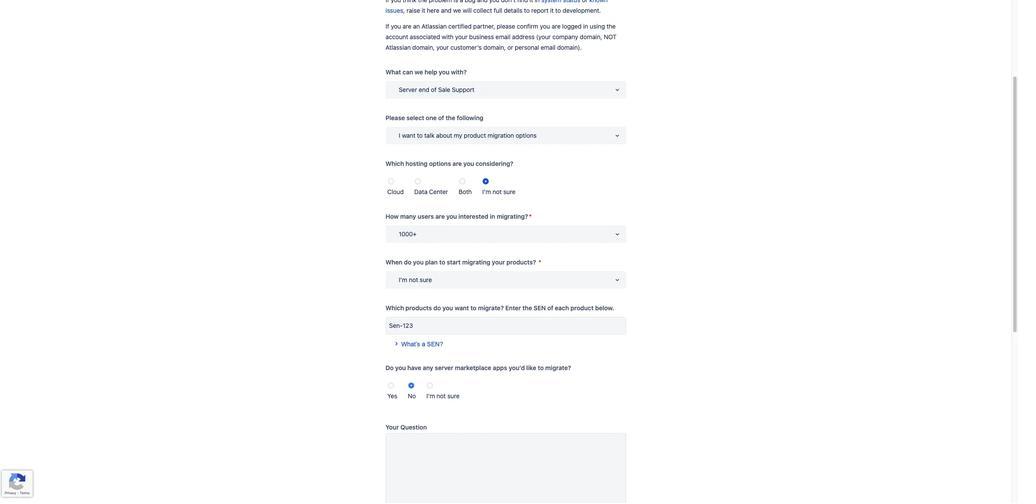 Task type: vqa. For each thing, say whether or not it's contained in the screenshot.
3 to the right
no



Task type: describe. For each thing, give the bounding box(es) containing it.
any
[[423, 364, 433, 372]]

1 horizontal spatial domain,
[[484, 44, 506, 51]]

,
[[403, 7, 405, 14]]

which for which hosting options are you considering?
[[386, 160, 404, 167]]

yes
[[387, 392, 397, 400]]

1 vertical spatial options
[[429, 160, 451, 167]]

confirm
[[517, 22, 538, 30]]

to left 'talk'
[[417, 132, 423, 139]]

you'd
[[509, 364, 525, 372]]

do
[[386, 364, 394, 372]]

1 horizontal spatial do
[[434, 304, 441, 312]]

my
[[454, 132, 462, 139]]

full
[[494, 7, 502, 14]]

account
[[386, 33, 408, 41]]

products?
[[507, 259, 536, 266]]

known issues link
[[386, 0, 608, 14]]

1 horizontal spatial of
[[438, 114, 444, 122]]

question
[[401, 424, 427, 431]]

select
[[407, 114, 424, 122]]

known
[[590, 0, 608, 4]]

are left an
[[403, 22, 412, 30]]

0 horizontal spatial atlassian
[[386, 44, 411, 51]]

customer's
[[451, 44, 482, 51]]

2 horizontal spatial domain,
[[580, 33, 602, 41]]

option group for considering?
[[386, 173, 626, 197]]

many
[[400, 213, 416, 220]]

you right help
[[439, 68, 450, 76]]

0 horizontal spatial the
[[446, 114, 455, 122]]

a
[[422, 341, 425, 348]]

to up which products do you want to migrate? enter the sen of each product below. text box
[[471, 304, 477, 312]]

how many users are you interested in migrating? *
[[386, 213, 532, 220]]

help
[[425, 68, 437, 76]]

domain).
[[557, 44, 582, 51]]

start
[[447, 259, 461, 266]]

company
[[553, 33, 578, 41]]

partner,
[[473, 22, 495, 30]]

certified
[[448, 22, 472, 30]]

sen
[[534, 304, 546, 312]]

1 vertical spatial email
[[541, 44, 556, 51]]

1 vertical spatial i'm
[[399, 276, 407, 284]]

1 open image from the top
[[612, 85, 623, 95]]

not
[[604, 33, 617, 41]]

, raise it here and we will collect full details to report it to development.
[[403, 7, 601, 14]]

your question
[[386, 424, 427, 431]]

following
[[457, 114, 484, 122]]

collect
[[474, 7, 492, 14]]

are up the company
[[552, 22, 561, 30]]

what's a sen? button
[[386, 330, 449, 353]]

1 horizontal spatial we
[[453, 7, 461, 14]]

0 horizontal spatial domain,
[[412, 44, 435, 51]]

address
[[512, 33, 535, 41]]

0 vertical spatial sure
[[503, 188, 516, 196]]

your
[[386, 424, 399, 431]]

sale
[[438, 86, 450, 93]]

what
[[386, 68, 401, 76]]

you right do
[[395, 364, 406, 372]]

server
[[399, 86, 417, 93]]

cloud
[[387, 188, 404, 196]]

you up (your on the right top of page
[[540, 22, 550, 30]]

associated
[[410, 33, 440, 41]]

migrating
[[462, 259, 490, 266]]

are down my
[[453, 160, 462, 167]]

1 vertical spatial i'm not sure
[[399, 276, 432, 284]]

to right plan
[[439, 259, 445, 266]]

1 horizontal spatial the
[[523, 304, 532, 312]]

with?
[[451, 68, 467, 76]]

no
[[408, 392, 416, 400]]

2 vertical spatial i'm not sure
[[427, 392, 460, 400]]

0 vertical spatial do
[[404, 259, 412, 266]]

known issues
[[386, 0, 608, 14]]

please select one of the following
[[386, 114, 484, 122]]

0 vertical spatial atlassian
[[422, 22, 447, 30]]

0 vertical spatial migrate?
[[478, 304, 504, 312]]

to right like
[[538, 364, 544, 372]]

logged
[[562, 22, 582, 30]]

about
[[436, 132, 452, 139]]

to right the report
[[556, 7, 561, 14]]

business
[[469, 33, 494, 41]]

1 horizontal spatial i'm
[[427, 392, 435, 400]]

0 vertical spatial product
[[464, 132, 486, 139]]

Which products do you want to migrate? Enter the SEN of each product below.  text field
[[386, 317, 626, 335]]

you right if
[[391, 22, 401, 30]]

enter
[[506, 304, 521, 312]]

server end of sale support
[[399, 86, 475, 93]]

in inside if you are an atlassian certified partner, please confirm you are logged in using the account associated with your business email address (your company domain, not atlassian domain, your customer's domain, or personal email domain).
[[583, 22, 588, 30]]

0 horizontal spatial want
[[402, 132, 416, 139]]

report
[[532, 7, 549, 14]]

open image for when do you plan to start migrating your products? *
[[612, 275, 623, 285]]

1 vertical spatial in
[[490, 213, 495, 220]]

sen?
[[427, 341, 443, 348]]



Task type: locate. For each thing, give the bounding box(es) containing it.
with
[[442, 33, 454, 41]]

i'm not sure down plan
[[399, 276, 432, 284]]

1 horizontal spatial email
[[541, 44, 556, 51]]

domain, down the associated
[[412, 44, 435, 51]]

the inside if you are an atlassian certified partner, please confirm you are logged in using the account associated with your business email address (your company domain, not atlassian domain, your customer's domain, or personal email domain).
[[607, 22, 616, 30]]

0 vertical spatial open image
[[612, 85, 623, 95]]

email down (your on the right top of page
[[541, 44, 556, 51]]

2 vertical spatial your
[[492, 259, 505, 266]]

option group down apps
[[386, 377, 626, 402]]

here
[[427, 7, 440, 14]]

are right users
[[436, 213, 445, 220]]

i'm not sure
[[483, 188, 516, 196], [399, 276, 432, 284], [427, 392, 460, 400]]

0 vertical spatial i'm
[[483, 188, 491, 196]]

migrate? left enter
[[478, 304, 504, 312]]

open image for how many users are you interested in migrating? *
[[612, 229, 623, 240]]

are
[[403, 22, 412, 30], [552, 22, 561, 30], [453, 160, 462, 167], [436, 213, 445, 220]]

* right migrating?
[[529, 213, 532, 220]]

1 vertical spatial the
[[446, 114, 455, 122]]

issues
[[386, 7, 403, 14]]

0 vertical spatial *
[[529, 213, 532, 220]]

email
[[496, 33, 511, 41], [541, 44, 556, 51]]

0 vertical spatial email
[[496, 33, 511, 41]]

option group containing cloud
[[386, 173, 626, 197]]

3 open image from the top
[[612, 275, 623, 285]]

0 horizontal spatial i'm
[[399, 276, 407, 284]]

1 vertical spatial your
[[437, 44, 449, 51]]

products
[[406, 304, 432, 312]]

options right "hosting"
[[429, 160, 451, 167]]

* right products? on the bottom of page
[[539, 259, 542, 266]]

0 vertical spatial which
[[386, 160, 404, 167]]

plan
[[425, 259, 438, 266]]

0 horizontal spatial product
[[464, 132, 486, 139]]

0 vertical spatial i'm not sure
[[483, 188, 516, 196]]

0 vertical spatial in
[[583, 22, 588, 30]]

not
[[493, 188, 502, 196], [409, 276, 418, 284], [437, 392, 446, 400]]

1000+
[[399, 230, 417, 238]]

migrating?
[[497, 213, 528, 220]]

1 vertical spatial atlassian
[[386, 44, 411, 51]]

want right i
[[402, 132, 416, 139]]

which
[[386, 160, 404, 167], [386, 304, 404, 312]]

0 horizontal spatial do
[[404, 259, 412, 266]]

not down considering?
[[493, 188, 502, 196]]

how
[[386, 213, 399, 220]]

0 horizontal spatial options
[[429, 160, 451, 167]]

your down the certified
[[455, 33, 468, 41]]

i'm not sure down server
[[427, 392, 460, 400]]

server
[[435, 364, 454, 372]]

have
[[408, 364, 421, 372]]

migrate? right like
[[546, 364, 571, 372]]

which for which products do you want to migrate? enter the sen of each product below.
[[386, 304, 404, 312]]

if
[[386, 22, 389, 30]]

0 horizontal spatial your
[[437, 44, 449, 51]]

2 vertical spatial i'm
[[427, 392, 435, 400]]

do right when
[[404, 259, 412, 266]]

0 vertical spatial your
[[455, 33, 468, 41]]

email down the 'please'
[[496, 33, 511, 41]]

0 horizontal spatial *
[[529, 213, 532, 220]]

in right interested
[[490, 213, 495, 220]]

0 vertical spatial option group
[[386, 173, 626, 197]]

2 vertical spatial the
[[523, 304, 532, 312]]

0 horizontal spatial not
[[409, 276, 418, 284]]

data center
[[414, 188, 448, 196]]

talk
[[424, 132, 435, 139]]

1 vertical spatial open image
[[612, 229, 623, 240]]

2 option group from the top
[[386, 377, 626, 402]]

in left using
[[583, 22, 588, 30]]

to left the report
[[524, 7, 530, 14]]

atlassian up the associated
[[422, 22, 447, 30]]

0 horizontal spatial it
[[422, 7, 425, 14]]

option group for marketplace
[[386, 377, 626, 402]]

option group down considering?
[[386, 173, 626, 197]]

can
[[403, 68, 413, 76]]

what's
[[402, 341, 420, 348]]

i want to talk about my product migration options
[[399, 132, 537, 139]]

0 horizontal spatial email
[[496, 33, 511, 41]]

development.
[[563, 7, 601, 14]]

not up products on the bottom
[[409, 276, 418, 284]]

it left here
[[422, 7, 425, 14]]

what can we help you with?
[[386, 68, 467, 76]]

1 vertical spatial not
[[409, 276, 418, 284]]

migration
[[488, 132, 514, 139]]

sure up migrating?
[[503, 188, 516, 196]]

of right one
[[438, 114, 444, 122]]

0 horizontal spatial we
[[415, 68, 423, 76]]

2 horizontal spatial i'm
[[483, 188, 491, 196]]

of right sen
[[548, 304, 554, 312]]

0 vertical spatial we
[[453, 7, 461, 14]]

2 it from the left
[[550, 7, 554, 14]]

1 which from the top
[[386, 160, 404, 167]]

both
[[459, 188, 472, 196]]

domain, down using
[[580, 33, 602, 41]]

i'm not sure up migrating?
[[483, 188, 516, 196]]

0 vertical spatial options
[[516, 132, 537, 139]]

which left products on the bottom
[[386, 304, 404, 312]]

0 vertical spatial the
[[607, 22, 616, 30]]

when do you plan to start migrating your products? *
[[386, 259, 542, 266]]

1 vertical spatial migrate?
[[546, 364, 571, 372]]

product right each
[[571, 304, 594, 312]]

1 horizontal spatial it
[[550, 7, 554, 14]]

not down server
[[437, 392, 446, 400]]

1 horizontal spatial product
[[571, 304, 594, 312]]

2 horizontal spatial your
[[492, 259, 505, 266]]

users
[[418, 213, 434, 220]]

2 horizontal spatial sure
[[503, 188, 516, 196]]

raise
[[407, 7, 420, 14]]

hosting
[[406, 160, 428, 167]]

an
[[413, 22, 420, 30]]

you left plan
[[413, 259, 424, 266]]

1 horizontal spatial options
[[516, 132, 537, 139]]

0 horizontal spatial sure
[[420, 276, 432, 284]]

please
[[386, 114, 405, 122]]

we left will
[[453, 7, 461, 14]]

1 horizontal spatial *
[[539, 259, 542, 266]]

1 vertical spatial sure
[[420, 276, 432, 284]]

you left interested
[[446, 213, 457, 220]]

2 open image from the top
[[612, 229, 623, 240]]

i'm
[[483, 188, 491, 196], [399, 276, 407, 284], [427, 392, 435, 400]]

1 vertical spatial we
[[415, 68, 423, 76]]

sure down plan
[[420, 276, 432, 284]]

1 vertical spatial option group
[[386, 377, 626, 402]]

open image
[[612, 85, 623, 95], [612, 229, 623, 240], [612, 275, 623, 285]]

Your Question text field
[[386, 433, 626, 504]]

1 horizontal spatial sure
[[448, 392, 460, 400]]

you right products on the bottom
[[443, 304, 453, 312]]

option group containing yes
[[386, 377, 626, 402]]

*
[[529, 213, 532, 220], [539, 259, 542, 266]]

1 horizontal spatial want
[[455, 304, 469, 312]]

and
[[441, 7, 452, 14]]

migrate?
[[478, 304, 504, 312], [546, 364, 571, 372]]

data
[[414, 188, 428, 196]]

do right products on the bottom
[[434, 304, 441, 312]]

details
[[504, 7, 523, 14]]

we right the can
[[415, 68, 423, 76]]

2 which from the top
[[386, 304, 404, 312]]

do
[[404, 259, 412, 266], [434, 304, 441, 312]]

when
[[386, 259, 403, 266]]

1 vertical spatial *
[[539, 259, 542, 266]]

end
[[419, 86, 429, 93]]

if you are an atlassian certified partner, please confirm you are logged in using the account associated with your business email address (your company domain, not atlassian domain, your customer's domain, or personal email domain).
[[386, 22, 617, 51]]

considering?
[[476, 160, 514, 167]]

0 horizontal spatial migrate?
[[478, 304, 504, 312]]

the up not
[[607, 22, 616, 30]]

it right the report
[[550, 7, 554, 14]]

2 vertical spatial sure
[[448, 392, 460, 400]]

below.
[[595, 304, 614, 312]]

options right migration
[[516, 132, 537, 139]]

like
[[526, 364, 537, 372]]

None radio
[[459, 178, 465, 185], [388, 383, 394, 389], [408, 383, 415, 389], [427, 383, 433, 389], [459, 178, 465, 185], [388, 383, 394, 389], [408, 383, 415, 389], [427, 383, 433, 389]]

2 vertical spatial not
[[437, 392, 446, 400]]

1 option group from the top
[[386, 173, 626, 197]]

open image
[[612, 130, 623, 141]]

sure down server
[[448, 392, 460, 400]]

0 vertical spatial not
[[493, 188, 502, 196]]

your right migrating
[[492, 259, 505, 266]]

(your
[[536, 33, 551, 41]]

interested
[[459, 213, 489, 220]]

i'm right both
[[483, 188, 491, 196]]

sure
[[503, 188, 516, 196], [420, 276, 432, 284], [448, 392, 460, 400]]

which hosting options are you considering?
[[386, 160, 514, 167]]

2 horizontal spatial of
[[548, 304, 554, 312]]

2 vertical spatial of
[[548, 304, 554, 312]]

you
[[391, 22, 401, 30], [540, 22, 550, 30], [439, 68, 450, 76], [464, 160, 474, 167], [446, 213, 457, 220], [413, 259, 424, 266], [443, 304, 453, 312], [395, 364, 406, 372]]

i'm down when
[[399, 276, 407, 284]]

want right products on the bottom
[[455, 304, 469, 312]]

1 horizontal spatial migrate?
[[546, 364, 571, 372]]

1 vertical spatial of
[[438, 114, 444, 122]]

i'm right no
[[427, 392, 435, 400]]

of
[[431, 86, 437, 93], [438, 114, 444, 122], [548, 304, 554, 312]]

the up about
[[446, 114, 455, 122]]

support
[[452, 86, 475, 93]]

want
[[402, 132, 416, 139], [455, 304, 469, 312]]

to
[[524, 7, 530, 14], [556, 7, 561, 14], [417, 132, 423, 139], [439, 259, 445, 266], [471, 304, 477, 312], [538, 364, 544, 372]]

domain,
[[580, 33, 602, 41], [412, 44, 435, 51], [484, 44, 506, 51]]

1 vertical spatial do
[[434, 304, 441, 312]]

marketplace
[[455, 364, 491, 372]]

1 horizontal spatial your
[[455, 33, 468, 41]]

1 vertical spatial want
[[455, 304, 469, 312]]

domain, left or
[[484, 44, 506, 51]]

1 vertical spatial which
[[386, 304, 404, 312]]

1 vertical spatial product
[[571, 304, 594, 312]]

of right 'end'
[[431, 86, 437, 93]]

option group
[[386, 173, 626, 197], [386, 377, 626, 402]]

1 it from the left
[[422, 7, 425, 14]]

your down the with
[[437, 44, 449, 51]]

you left considering?
[[464, 160, 474, 167]]

using
[[590, 22, 605, 30]]

options
[[516, 132, 537, 139], [429, 160, 451, 167]]

will
[[463, 7, 472, 14]]

personal
[[515, 44, 539, 51]]

what's a sen?
[[402, 341, 443, 348]]

we
[[453, 7, 461, 14], [415, 68, 423, 76]]

atlassian down account
[[386, 44, 411, 51]]

center
[[429, 188, 448, 196]]

None radio
[[388, 178, 394, 185], [415, 178, 421, 185], [483, 178, 489, 185], [388, 178, 394, 185], [415, 178, 421, 185], [483, 178, 489, 185]]

or
[[508, 44, 513, 51]]

0 vertical spatial want
[[402, 132, 416, 139]]

apps
[[493, 364, 507, 372]]

i
[[399, 132, 400, 139]]

it
[[422, 7, 425, 14], [550, 7, 554, 14]]

0 horizontal spatial in
[[490, 213, 495, 220]]

2 horizontal spatial not
[[493, 188, 502, 196]]

1 horizontal spatial not
[[437, 392, 446, 400]]

please
[[497, 22, 515, 30]]

which left "hosting"
[[386, 160, 404, 167]]

product
[[464, 132, 486, 139], [571, 304, 594, 312]]

1 horizontal spatial atlassian
[[422, 22, 447, 30]]

2 horizontal spatial the
[[607, 22, 616, 30]]

one
[[426, 114, 437, 122]]

product right my
[[464, 132, 486, 139]]

1 horizontal spatial in
[[583, 22, 588, 30]]

each
[[555, 304, 569, 312]]

the left sen
[[523, 304, 532, 312]]

0 horizontal spatial of
[[431, 86, 437, 93]]

which products do you want to migrate? enter the sen of each product below.
[[386, 304, 614, 312]]

0 vertical spatial of
[[431, 86, 437, 93]]

do you have any server marketplace apps you'd like to migrate?
[[386, 364, 571, 372]]

2 vertical spatial open image
[[612, 275, 623, 285]]



